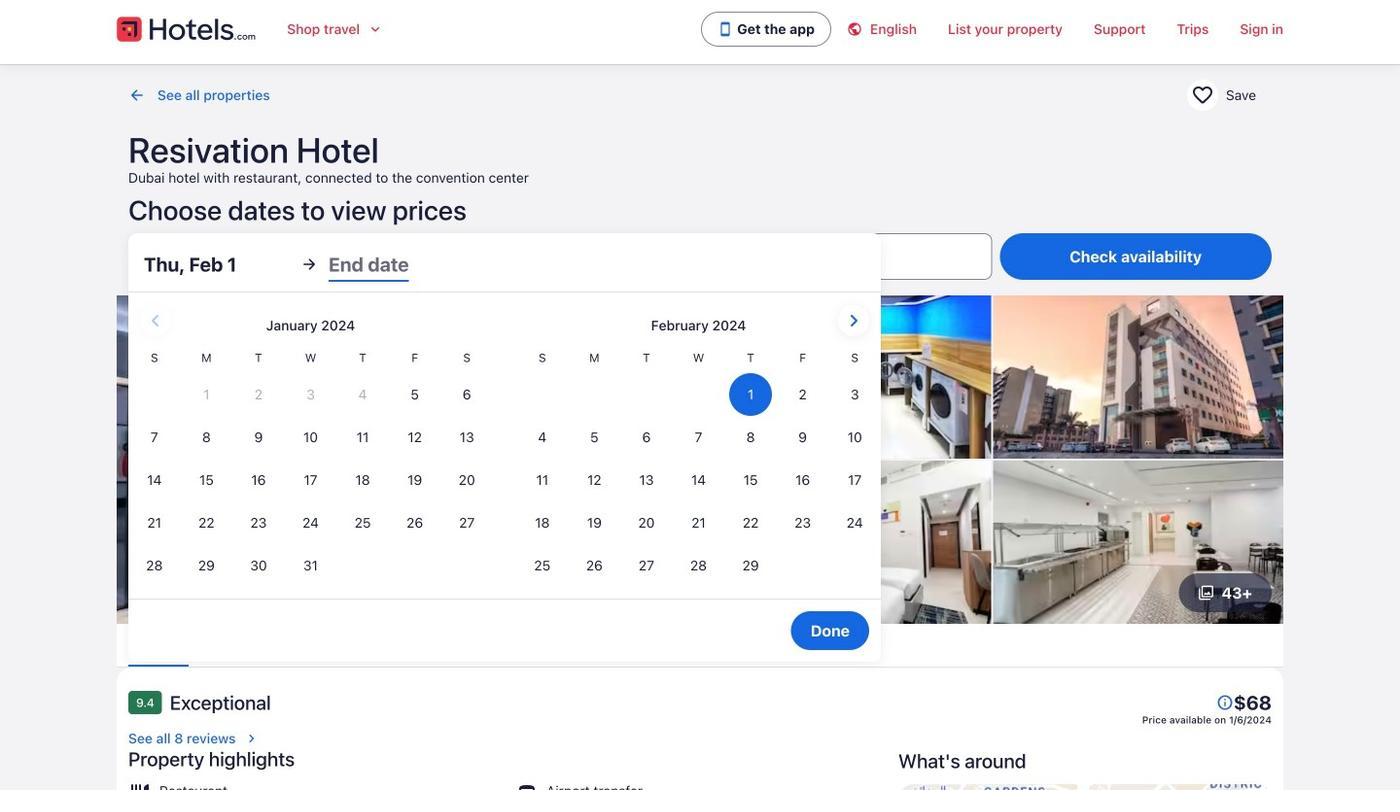 Task type: vqa. For each thing, say whether or not it's contained in the screenshot.
the rightmost 1
no



Task type: locate. For each thing, give the bounding box(es) containing it.
superior twin room | minibar, individually decorated, individually furnished image
[[701, 461, 991, 624]]

exterior image
[[993, 296, 1283, 459]]

hotels logo image
[[117, 14, 256, 45]]

undefined image
[[1216, 694, 1234, 712]]

map image
[[898, 784, 1272, 791]]

main content
[[0, 64, 1400, 791]]

list
[[117, 624, 1283, 667]]

shop travel image
[[368, 21, 383, 37]]

restaurant image
[[993, 461, 1283, 624]]

laundry image
[[701, 296, 991, 459]]

directional image
[[128, 87, 146, 104]]

download the app button image
[[718, 21, 733, 37]]

previous month image
[[144, 309, 167, 333]]



Task type: describe. For each thing, give the bounding box(es) containing it.
show all 43 images image
[[1198, 585, 1214, 601]]

next month image
[[842, 309, 865, 333]]

small image
[[847, 21, 870, 37]]

exceptional element
[[170, 691, 271, 714]]

lobby sitting area image
[[117, 296, 699, 624]]

medium image
[[244, 731, 259, 747]]

Save property to a trip checkbox
[[1187, 80, 1218, 111]]



